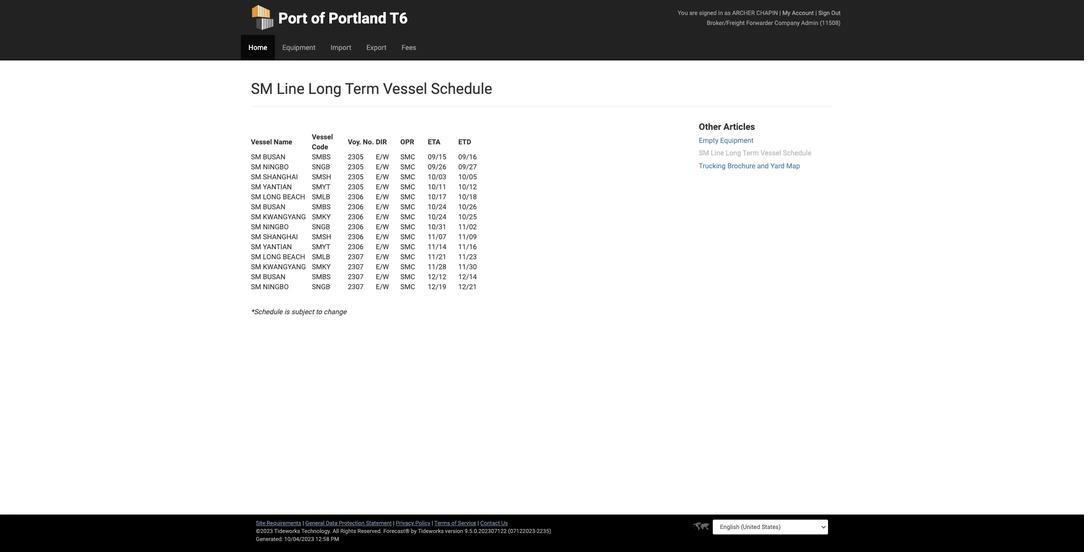 Task type: describe. For each thing, give the bounding box(es) containing it.
2305 for sngb
[[348, 163, 364, 171]]

dir
[[376, 138, 387, 146]]

2305 for smyt
[[348, 183, 364, 191]]

sign out link
[[819, 10, 841, 17]]

sm for 11/30
[[251, 263, 261, 271]]

import
[[331, 44, 352, 52]]

10/04/2023
[[284, 537, 314, 543]]

long for 2307
[[263, 253, 281, 261]]

data
[[326, 521, 338, 527]]

sm ningbo for 2306
[[251, 223, 289, 231]]

10/26
[[459, 203, 477, 211]]

sm inside other articles empty equipment sm line long term vessel schedule trucking brochure and yard map
[[699, 149, 709, 157]]

12/21
[[459, 283, 477, 291]]

11/02
[[459, 223, 477, 231]]

11/07
[[428, 233, 447, 241]]

sm ningbo for 2305
[[251, 163, 289, 171]]

account
[[792, 10, 814, 17]]

trucking brochure and yard map link
[[699, 162, 801, 170]]

site requirements link
[[256, 521, 301, 527]]

e/w for 09/16
[[376, 153, 389, 161]]

privacy
[[396, 521, 414, 527]]

10/24 for 10/26
[[428, 203, 447, 211]]

eta
[[428, 138, 441, 146]]

9.5.0.202307122
[[465, 529, 507, 535]]

schedule inside other articles empty equipment sm line long term vessel schedule trucking brochure and yard map
[[783, 149, 812, 157]]

port of portland t6
[[279, 10, 408, 27]]

sm shanghai for 2305
[[251, 173, 298, 181]]

yantian for 2305
[[263, 183, 292, 191]]

sm for 12/14
[[251, 273, 261, 281]]

e/w for 11/02
[[376, 223, 389, 231]]

contact us link
[[481, 521, 508, 527]]

e/w for 11/23
[[376, 253, 389, 261]]

10/31
[[428, 223, 447, 231]]

12:58
[[316, 537, 330, 543]]

sm busan for 2306
[[251, 203, 286, 211]]

ningbo for 2306
[[263, 223, 289, 231]]

of inside site requirements | general data protection statement | privacy policy | terms of service | contact us ©2023 tideworks technology. all rights reserved. forecast® by tideworks version 9.5.0.202307122 (07122023-2235) generated: 10/04/2023 12:58 pm
[[452, 521, 457, 527]]

2306 for sngb
[[348, 223, 364, 231]]

2306 for smlb
[[348, 193, 364, 201]]

general data protection statement link
[[306, 521, 392, 527]]

sngb for 2306
[[312, 223, 330, 231]]

map
[[787, 162, 801, 170]]

empty
[[699, 136, 719, 144]]

09/27
[[459, 163, 477, 171]]

smky for 2307
[[312, 263, 331, 271]]

(07122023-
[[508, 529, 537, 535]]

smc for 11/23
[[401, 253, 415, 261]]

voy.
[[348, 138, 361, 146]]

version
[[445, 529, 463, 535]]

site
[[256, 521, 266, 527]]

sm busan for 2305
[[251, 153, 286, 161]]

| up 9.5.0.202307122
[[478, 521, 479, 527]]

0 vertical spatial long
[[308, 80, 342, 98]]

line inside other articles empty equipment sm line long term vessel schedule trucking brochure and yard map
[[711, 149, 724, 157]]

10/11
[[428, 183, 447, 191]]

export
[[367, 44, 387, 52]]

general
[[306, 521, 325, 527]]

e/w for 12/14
[[376, 273, 389, 281]]

yantian for 2306
[[263, 243, 292, 251]]

beach for 2307
[[283, 253, 305, 261]]

busan for 2306
[[263, 203, 286, 211]]

sm for 10/05
[[251, 173, 261, 181]]

portland
[[329, 10, 387, 27]]

yard
[[771, 162, 785, 170]]

12/19
[[428, 283, 447, 291]]

sm ningbo for 2307
[[251, 283, 289, 291]]

all
[[333, 529, 339, 535]]

forwarder
[[747, 20, 774, 27]]

articles
[[724, 122, 755, 132]]

statement
[[366, 521, 392, 527]]

long for 2306
[[263, 193, 281, 201]]

11/23
[[459, 253, 477, 261]]

chapin
[[757, 10, 778, 17]]

is
[[284, 308, 290, 316]]

2305 for smsh
[[348, 173, 364, 181]]

vessel code
[[312, 133, 333, 151]]

generated:
[[256, 537, 283, 543]]

tideworks
[[418, 529, 444, 535]]

home button
[[241, 35, 275, 60]]

smbs for 2305
[[312, 153, 331, 161]]

voy. no. dir
[[348, 138, 387, 146]]

vessel down the fees popup button
[[383, 80, 427, 98]]

policy
[[416, 521, 431, 527]]

12/12
[[428, 273, 447, 281]]

in
[[719, 10, 723, 17]]

vessel left name
[[251, 138, 272, 146]]

out
[[832, 10, 841, 17]]

smc for 11/16
[[401, 243, 415, 251]]

11/14
[[428, 243, 447, 251]]

2305 for smbs
[[348, 153, 364, 161]]

us
[[502, 521, 508, 527]]

smc for 10/18
[[401, 193, 415, 201]]

are
[[690, 10, 698, 17]]

reserved.
[[358, 529, 382, 535]]

e/w for 11/09
[[376, 233, 389, 241]]

0 horizontal spatial line
[[277, 80, 305, 98]]

2306 for smky
[[348, 213, 364, 221]]

2306 for smsh
[[348, 233, 364, 241]]

export button
[[359, 35, 394, 60]]

brochure
[[728, 162, 756, 170]]

| left my
[[780, 10, 781, 17]]

empty equipment link
[[699, 136, 754, 144]]

10/12
[[459, 183, 477, 191]]

kwangyang for 2306
[[263, 213, 306, 221]]

10/17
[[428, 193, 447, 201]]

09/26
[[428, 163, 447, 171]]

trucking
[[699, 162, 726, 170]]

archer
[[733, 10, 755, 17]]

e/w for 11/16
[[376, 243, 389, 251]]

10/25
[[459, 213, 477, 221]]

smky for 2306
[[312, 213, 331, 221]]

11/28
[[428, 263, 447, 271]]

e/w for 12/21
[[376, 283, 389, 291]]

no.
[[363, 138, 374, 146]]

smc for 12/21
[[401, 283, 415, 291]]

sm for 11/09
[[251, 233, 261, 241]]

as
[[725, 10, 731, 17]]

technology.
[[302, 529, 331, 535]]

smc for 11/02
[[401, 223, 415, 231]]

sm for 09/16
[[251, 153, 261, 161]]

sm for 11/02
[[251, 223, 261, 231]]

admin
[[802, 20, 819, 27]]

vessel name
[[251, 138, 292, 146]]



Task type: locate. For each thing, give the bounding box(es) containing it.
1 2305 from the top
[[348, 153, 364, 161]]

smc
[[401, 153, 415, 161], [401, 163, 415, 171], [401, 173, 415, 181], [401, 183, 415, 191], [401, 193, 415, 201], [401, 203, 415, 211], [401, 213, 415, 221], [401, 223, 415, 231], [401, 233, 415, 241], [401, 243, 415, 251], [401, 253, 415, 261], [401, 263, 415, 271], [401, 273, 415, 281], [401, 283, 415, 291]]

0 vertical spatial beach
[[283, 193, 305, 201]]

2 e/w from the top
[[376, 163, 389, 171]]

12 smc from the top
[[401, 263, 415, 271]]

2307 for smlb
[[348, 253, 364, 261]]

4 2305 from the top
[[348, 183, 364, 191]]

2306 for smyt
[[348, 243, 364, 251]]

2306 for smbs
[[348, 203, 364, 211]]

2 yantian from the top
[[263, 243, 292, 251]]

ningbo
[[263, 163, 289, 171], [263, 223, 289, 231], [263, 283, 289, 291]]

sm kwangyang
[[251, 213, 306, 221], [251, 263, 306, 271]]

1 sngb from the top
[[312, 163, 330, 171]]

1 vertical spatial smyt
[[312, 243, 331, 251]]

1 vertical spatial equipment
[[721, 136, 754, 144]]

0 vertical spatial smky
[[312, 213, 331, 221]]

11/16
[[459, 243, 477, 251]]

other articles empty equipment sm line long term vessel schedule trucking brochure and yard map
[[699, 122, 812, 170]]

0 vertical spatial term
[[345, 80, 380, 98]]

2 kwangyang from the top
[[263, 263, 306, 271]]

10/18
[[459, 193, 477, 201]]

1 ningbo from the top
[[263, 163, 289, 171]]

kwangyang for 2307
[[263, 263, 306, 271]]

*schedule
[[251, 308, 283, 316]]

| left general
[[303, 521, 304, 527]]

smlb for 2306
[[312, 193, 330, 201]]

0 vertical spatial of
[[311, 10, 325, 27]]

12 e/w from the top
[[376, 263, 389, 271]]

10/24 up 10/31 at left
[[428, 213, 447, 221]]

e/w for 10/12
[[376, 183, 389, 191]]

2 vertical spatial ningbo
[[263, 283, 289, 291]]

busan
[[263, 153, 286, 161], [263, 203, 286, 211], [263, 273, 286, 281]]

5 smc from the top
[[401, 193, 415, 201]]

(11508)
[[820, 20, 841, 27]]

code
[[312, 143, 328, 151]]

1 smc from the top
[[401, 153, 415, 161]]

9 e/w from the top
[[376, 233, 389, 241]]

sm for 10/25
[[251, 213, 261, 221]]

1 shanghai from the top
[[263, 173, 298, 181]]

sm shanghai for 2306
[[251, 233, 298, 241]]

0 vertical spatial yantian
[[263, 183, 292, 191]]

4 e/w from the top
[[376, 183, 389, 191]]

fees button
[[394, 35, 424, 60]]

6 2306 from the top
[[348, 243, 364, 251]]

shanghai for 2306
[[263, 233, 298, 241]]

line up trucking
[[711, 149, 724, 157]]

e/w for 11/30
[[376, 263, 389, 271]]

3 2305 from the top
[[348, 173, 364, 181]]

2 busan from the top
[[263, 203, 286, 211]]

shanghai for 2305
[[263, 173, 298, 181]]

10 e/w from the top
[[376, 243, 389, 251]]

1 vertical spatial term
[[743, 149, 759, 157]]

10/05
[[459, 173, 477, 181]]

smc for 09/16
[[401, 153, 415, 161]]

11/09
[[459, 233, 477, 241]]

*schedule is subject to change
[[251, 308, 347, 316]]

2 vertical spatial busan
[[263, 273, 286, 281]]

0 vertical spatial sm shanghai
[[251, 173, 298, 181]]

11 e/w from the top
[[376, 253, 389, 261]]

equipment inside other articles empty equipment sm line long term vessel schedule trucking brochure and yard map
[[721, 136, 754, 144]]

11/30
[[459, 263, 477, 271]]

8 e/w from the top
[[376, 223, 389, 231]]

sm for 10/18
[[251, 193, 261, 201]]

term inside other articles empty equipment sm line long term vessel schedule trucking brochure and yard map
[[743, 149, 759, 157]]

3 2306 from the top
[[348, 213, 364, 221]]

1 horizontal spatial term
[[743, 149, 759, 157]]

rights
[[341, 529, 356, 535]]

term up trucking brochure and yard map link
[[743, 149, 759, 157]]

1 2306 from the top
[[348, 193, 364, 201]]

smky
[[312, 213, 331, 221], [312, 263, 331, 271]]

smc for 11/30
[[401, 263, 415, 271]]

beach
[[283, 193, 305, 201], [283, 253, 305, 261]]

2 sm kwangyang from the top
[[251, 263, 306, 271]]

2 2305 from the top
[[348, 163, 364, 171]]

e/w for 10/26
[[376, 203, 389, 211]]

2307 for smbs
[[348, 273, 364, 281]]

3 ningbo from the top
[[263, 283, 289, 291]]

1 vertical spatial sm ningbo
[[251, 223, 289, 231]]

sm kwangyang for 2306
[[251, 213, 306, 221]]

09/16
[[459, 153, 477, 161]]

0 vertical spatial sm long beach
[[251, 193, 305, 201]]

1 vertical spatial smlb
[[312, 253, 330, 261]]

sm busan for 2307
[[251, 273, 286, 281]]

vessel
[[383, 80, 427, 98], [312, 133, 333, 141], [251, 138, 272, 146], [761, 149, 782, 157]]

1 sm busan from the top
[[251, 153, 286, 161]]

2 beach from the top
[[283, 253, 305, 261]]

long down empty equipment link
[[726, 149, 742, 157]]

1 smky from the top
[[312, 213, 331, 221]]

6 e/w from the top
[[376, 203, 389, 211]]

2307 for smky
[[348, 263, 364, 271]]

smc for 11/09
[[401, 233, 415, 241]]

import button
[[323, 35, 359, 60]]

e/w for 09/27
[[376, 163, 389, 171]]

vessel up code
[[312, 133, 333, 141]]

sngb for 2305
[[312, 163, 330, 171]]

ningbo for 2307
[[263, 283, 289, 291]]

1 vertical spatial long
[[726, 149, 742, 157]]

0 horizontal spatial of
[[311, 10, 325, 27]]

1 vertical spatial 10/24
[[428, 213, 447, 221]]

1 smbs from the top
[[312, 153, 331, 161]]

company
[[775, 20, 800, 27]]

2 sm long beach from the top
[[251, 253, 305, 261]]

1 vertical spatial sm busan
[[251, 203, 286, 211]]

1 smsh from the top
[[312, 173, 331, 181]]

8 smc from the top
[[401, 223, 415, 231]]

1 long from the top
[[263, 193, 281, 201]]

2 2306 from the top
[[348, 203, 364, 211]]

3 e/w from the top
[[376, 173, 389, 181]]

smc for 10/05
[[401, 173, 415, 181]]

e/w
[[376, 153, 389, 161], [376, 163, 389, 171], [376, 173, 389, 181], [376, 183, 389, 191], [376, 193, 389, 201], [376, 203, 389, 211], [376, 213, 389, 221], [376, 223, 389, 231], [376, 233, 389, 241], [376, 243, 389, 251], [376, 253, 389, 261], [376, 263, 389, 271], [376, 273, 389, 281], [376, 283, 389, 291]]

1 vertical spatial sm shanghai
[[251, 233, 298, 241]]

14 smc from the top
[[401, 283, 415, 291]]

12/14
[[459, 273, 477, 281]]

1 vertical spatial long
[[263, 253, 281, 261]]

2 smyt from the top
[[312, 243, 331, 251]]

2 vertical spatial sm busan
[[251, 273, 286, 281]]

13 e/w from the top
[[376, 273, 389, 281]]

3 2307 from the top
[[348, 273, 364, 281]]

1 vertical spatial sm long beach
[[251, 253, 305, 261]]

port
[[279, 10, 308, 27]]

2 vertical spatial sm ningbo
[[251, 283, 289, 291]]

4 2307 from the top
[[348, 283, 364, 291]]

0 vertical spatial 10/24
[[428, 203, 447, 211]]

1 smlb from the top
[[312, 193, 330, 201]]

2 sm yantian from the top
[[251, 243, 292, 251]]

1 beach from the top
[[283, 193, 305, 201]]

0 vertical spatial long
[[263, 193, 281, 201]]

2307 for sngb
[[348, 283, 364, 291]]

2306
[[348, 193, 364, 201], [348, 203, 364, 211], [348, 213, 364, 221], [348, 223, 364, 231], [348, 233, 364, 241], [348, 243, 364, 251]]

2 sm shanghai from the top
[[251, 233, 298, 241]]

sm for 12/21
[[251, 283, 261, 291]]

0 horizontal spatial schedule
[[431, 80, 492, 98]]

smyt
[[312, 183, 331, 191], [312, 243, 331, 251]]

2 10/24 from the top
[[428, 213, 447, 221]]

sm long beach for 2306
[[251, 193, 305, 201]]

sm for 10/12
[[251, 183, 261, 191]]

home
[[249, 44, 267, 52]]

port of portland t6 link
[[251, 0, 408, 35]]

sm for 09/27
[[251, 163, 261, 171]]

1 vertical spatial yantian
[[263, 243, 292, 251]]

0 vertical spatial sm ningbo
[[251, 163, 289, 171]]

0 vertical spatial kwangyang
[[263, 213, 306, 221]]

1 vertical spatial sngb
[[312, 223, 330, 231]]

subject
[[291, 308, 314, 316]]

sm
[[251, 80, 273, 98], [699, 149, 709, 157], [251, 153, 261, 161], [251, 163, 261, 171], [251, 173, 261, 181], [251, 183, 261, 191], [251, 193, 261, 201], [251, 203, 261, 211], [251, 213, 261, 221], [251, 223, 261, 231], [251, 233, 261, 241], [251, 243, 261, 251], [251, 253, 261, 261], [251, 263, 261, 271], [251, 273, 261, 281], [251, 283, 261, 291]]

0 horizontal spatial term
[[345, 80, 380, 98]]

sm line long term vessel schedule
[[251, 80, 492, 98]]

7 smc from the top
[[401, 213, 415, 221]]

0 horizontal spatial long
[[308, 80, 342, 98]]

| left sign
[[816, 10, 817, 17]]

0 vertical spatial smsh
[[312, 173, 331, 181]]

3 sm busan from the top
[[251, 273, 286, 281]]

2305
[[348, 153, 364, 161], [348, 163, 364, 171], [348, 173, 364, 181], [348, 183, 364, 191]]

smbs
[[312, 153, 331, 161], [312, 203, 331, 211], [312, 273, 331, 281]]

kwangyang
[[263, 213, 306, 221], [263, 263, 306, 271]]

2 smky from the top
[[312, 263, 331, 271]]

1 horizontal spatial equipment
[[721, 136, 754, 144]]

terms of service link
[[435, 521, 476, 527]]

0 vertical spatial sngb
[[312, 163, 330, 171]]

my
[[783, 10, 791, 17]]

1 10/24 from the top
[[428, 203, 447, 211]]

1 yantian from the top
[[263, 183, 292, 191]]

2 ningbo from the top
[[263, 223, 289, 231]]

14 e/w from the top
[[376, 283, 389, 291]]

and
[[758, 162, 769, 170]]

e/w for 10/25
[[376, 213, 389, 221]]

2307
[[348, 253, 364, 261], [348, 263, 364, 271], [348, 273, 364, 281], [348, 283, 364, 291]]

3 smbs from the top
[[312, 273, 331, 281]]

1 vertical spatial beach
[[283, 253, 305, 261]]

protection
[[339, 521, 365, 527]]

sm for 10/26
[[251, 203, 261, 211]]

0 vertical spatial sm busan
[[251, 153, 286, 161]]

0 vertical spatial shanghai
[[263, 173, 298, 181]]

1 sm shanghai from the top
[[251, 173, 298, 181]]

2 2307 from the top
[[348, 263, 364, 271]]

1 horizontal spatial schedule
[[783, 149, 812, 157]]

equipment inside equipment dropdown button
[[282, 44, 316, 52]]

long
[[263, 193, 281, 201], [263, 253, 281, 261]]

sm yantian for 2306
[[251, 243, 292, 251]]

2 sngb from the top
[[312, 223, 330, 231]]

7 e/w from the top
[[376, 213, 389, 221]]

to
[[316, 308, 322, 316]]

1 vertical spatial smsh
[[312, 233, 331, 241]]

1 busan from the top
[[263, 153, 286, 161]]

t6
[[390, 10, 408, 27]]

line
[[277, 80, 305, 98], [711, 149, 724, 157]]

0 vertical spatial smbs
[[312, 153, 331, 161]]

1 horizontal spatial long
[[726, 149, 742, 157]]

beach for 2306
[[283, 193, 305, 201]]

1 vertical spatial schedule
[[783, 149, 812, 157]]

sm kwangyang for 2307
[[251, 263, 306, 271]]

sign
[[819, 10, 830, 17]]

schedule
[[431, 80, 492, 98], [783, 149, 812, 157]]

1 vertical spatial busan
[[263, 203, 286, 211]]

smbs for 2306
[[312, 203, 331, 211]]

©2023 tideworks
[[256, 529, 300, 535]]

0 vertical spatial ningbo
[[263, 163, 289, 171]]

09/15
[[428, 153, 447, 161]]

11/21
[[428, 253, 447, 261]]

5 2306 from the top
[[348, 233, 364, 241]]

0 vertical spatial sm kwangyang
[[251, 213, 306, 221]]

by
[[411, 529, 417, 535]]

| up forecast®
[[393, 521, 395, 527]]

of right 'port'
[[311, 10, 325, 27]]

long
[[308, 80, 342, 98], [726, 149, 742, 157]]

pm
[[331, 537, 339, 543]]

vessel inside other articles empty equipment sm line long term vessel schedule trucking brochure and yard map
[[761, 149, 782, 157]]

1 vertical spatial shanghai
[[263, 233, 298, 241]]

1 horizontal spatial line
[[711, 149, 724, 157]]

2 smsh from the top
[[312, 233, 331, 241]]

11 smc from the top
[[401, 253, 415, 261]]

service
[[458, 521, 476, 527]]

busan for 2305
[[263, 153, 286, 161]]

10/24 for 10/25
[[428, 213, 447, 221]]

0 vertical spatial schedule
[[431, 80, 492, 98]]

vessel up yard in the right top of the page
[[761, 149, 782, 157]]

terms
[[435, 521, 450, 527]]

0 vertical spatial busan
[[263, 153, 286, 161]]

9 smc from the top
[[401, 233, 415, 241]]

| up tideworks
[[432, 521, 433, 527]]

1 sm kwangyang from the top
[[251, 213, 306, 221]]

term down export
[[345, 80, 380, 98]]

2 vertical spatial sngb
[[312, 283, 330, 291]]

1 vertical spatial line
[[711, 149, 724, 157]]

opr
[[401, 138, 414, 146]]

|
[[780, 10, 781, 17], [816, 10, 817, 17], [303, 521, 304, 527], [393, 521, 395, 527], [432, 521, 433, 527], [478, 521, 479, 527]]

yantian
[[263, 183, 292, 191], [263, 243, 292, 251]]

my account link
[[783, 10, 814, 17]]

3 sm ningbo from the top
[[251, 283, 289, 291]]

smc for 09/27
[[401, 163, 415, 171]]

of up version
[[452, 521, 457, 527]]

1 vertical spatial ningbo
[[263, 223, 289, 231]]

1 vertical spatial smbs
[[312, 203, 331, 211]]

1 sm long beach from the top
[[251, 193, 305, 201]]

2 sm ningbo from the top
[[251, 223, 289, 231]]

1 sm yantian from the top
[[251, 183, 292, 191]]

10/24 down 10/17
[[428, 203, 447, 211]]

term
[[345, 80, 380, 98], [743, 149, 759, 157]]

0 vertical spatial line
[[277, 80, 305, 98]]

smlb for 2307
[[312, 253, 330, 261]]

smc for 10/26
[[401, 203, 415, 211]]

broker/freight
[[707, 20, 745, 27]]

0 vertical spatial equipment
[[282, 44, 316, 52]]

sm shanghai
[[251, 173, 298, 181], [251, 233, 298, 241]]

sm long beach for 2307
[[251, 253, 305, 261]]

10 smc from the top
[[401, 243, 415, 251]]

smc for 12/14
[[401, 273, 415, 281]]

etd
[[459, 138, 471, 146]]

0 vertical spatial smyt
[[312, 183, 331, 191]]

2 long from the top
[[263, 253, 281, 261]]

requirements
[[267, 521, 301, 527]]

4 2306 from the top
[[348, 223, 364, 231]]

1 vertical spatial sm yantian
[[251, 243, 292, 251]]

e/w for 10/05
[[376, 173, 389, 181]]

1 sm ningbo from the top
[[251, 163, 289, 171]]

1 horizontal spatial of
[[452, 521, 457, 527]]

3 busan from the top
[[263, 273, 286, 281]]

ningbo for 2305
[[263, 163, 289, 171]]

sm yantian for 2305
[[251, 183, 292, 191]]

you
[[678, 10, 688, 17]]

0 vertical spatial smlb
[[312, 193, 330, 201]]

1 smyt from the top
[[312, 183, 331, 191]]

sm for 11/23
[[251, 253, 261, 261]]

smc for 10/12
[[401, 183, 415, 191]]

you are signed in as archer chapin | my account | sign out broker/freight forwarder company admin (11508)
[[678, 10, 841, 27]]

1 kwangyang from the top
[[263, 213, 306, 221]]

smyt for 2305
[[312, 183, 331, 191]]

long inside other articles empty equipment sm line long term vessel schedule trucking brochure and yard map
[[726, 149, 742, 157]]

0 vertical spatial sm yantian
[[251, 183, 292, 191]]

3 sngb from the top
[[312, 283, 330, 291]]

1 vertical spatial kwangyang
[[263, 263, 306, 271]]

smc for 10/25
[[401, 213, 415, 221]]

5 e/w from the top
[[376, 193, 389, 201]]

2 vertical spatial smbs
[[312, 273, 331, 281]]

1 vertical spatial smky
[[312, 263, 331, 271]]

smsh for 2306
[[312, 233, 331, 241]]

1 vertical spatial of
[[452, 521, 457, 527]]

smbs for 2307
[[312, 273, 331, 281]]

busan for 2307
[[263, 273, 286, 281]]

site requirements | general data protection statement | privacy policy | terms of service | contact us ©2023 tideworks technology. all rights reserved. forecast® by tideworks version 9.5.0.202307122 (07122023-2235) generated: 10/04/2023 12:58 pm
[[256, 521, 552, 543]]

2 smbs from the top
[[312, 203, 331, 211]]

e/w for 10/18
[[376, 193, 389, 201]]

2 sm busan from the top
[[251, 203, 286, 211]]

long down import at the left of the page
[[308, 80, 342, 98]]

2 shanghai from the top
[[263, 233, 298, 241]]

0 horizontal spatial equipment
[[282, 44, 316, 52]]

2 smc from the top
[[401, 163, 415, 171]]

1 2307 from the top
[[348, 253, 364, 261]]

10/03
[[428, 173, 447, 181]]

1 e/w from the top
[[376, 153, 389, 161]]

2235)
[[537, 529, 552, 535]]

sm for 11/16
[[251, 243, 261, 251]]

line down equipment dropdown button
[[277, 80, 305, 98]]

equipment down 'port'
[[282, 44, 316, 52]]

2 smlb from the top
[[312, 253, 330, 261]]

sngb for 2307
[[312, 283, 330, 291]]

4 smc from the top
[[401, 183, 415, 191]]

3 smc from the top
[[401, 173, 415, 181]]

6 smc from the top
[[401, 203, 415, 211]]

smyt for 2306
[[312, 243, 331, 251]]

name
[[274, 138, 292, 146]]

13 smc from the top
[[401, 273, 415, 281]]

1 vertical spatial sm kwangyang
[[251, 263, 306, 271]]

equipment down articles at right
[[721, 136, 754, 144]]

smsh for 2305
[[312, 173, 331, 181]]



Task type: vqa. For each thing, say whether or not it's contained in the screenshot.
09/15
yes



